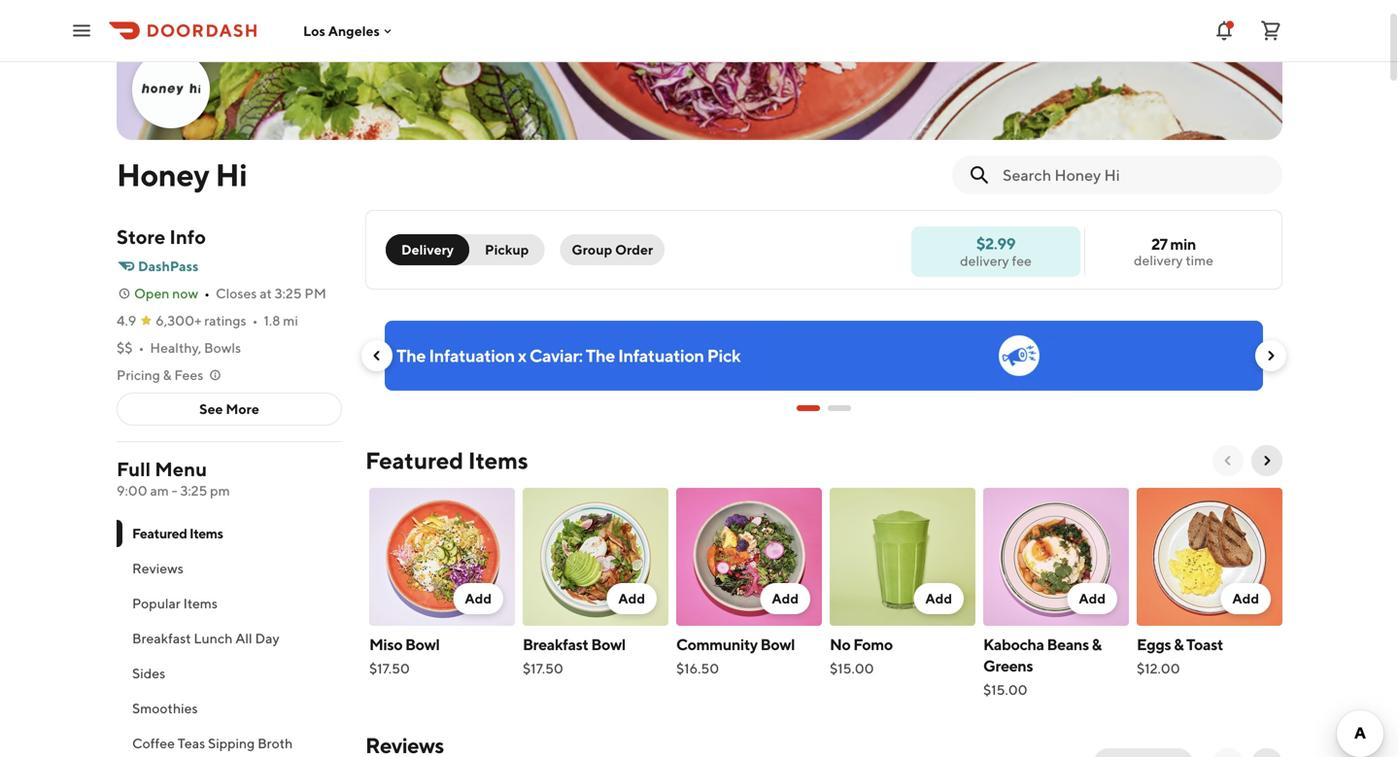 Task type: vqa. For each thing, say whether or not it's contained in the screenshot.
"The
no



Task type: describe. For each thing, give the bounding box(es) containing it.
27 min delivery time
[[1134, 235, 1214, 268]]

fomo
[[854, 635, 893, 654]]

miso bowl $17.50
[[369, 635, 440, 677]]

delivery inside 27 min delivery time
[[1134, 252, 1184, 268]]

Pickup radio
[[458, 234, 545, 265]]

fee
[[1012, 253, 1032, 269]]

breakfast for lunch
[[132, 630, 191, 646]]

coffee teas sipping broth
[[132, 735, 293, 751]]

healthy,
[[150, 340, 201, 356]]

smoothies
[[132, 700, 198, 716]]

1 vertical spatial featured
[[132, 525, 187, 541]]

community
[[677, 635, 758, 654]]

27
[[1152, 235, 1168, 253]]

store info
[[117, 226, 206, 248]]

smoothies button
[[117, 691, 342, 726]]

pricing & fees button
[[117, 366, 223, 385]]

order methods option group
[[386, 234, 545, 265]]

day
[[255, 630, 280, 646]]

$15.00 inside the kabocha beans & greens $15.00
[[984, 682, 1028, 698]]

$12.00
[[1137, 661, 1181, 677]]

1 horizontal spatial previous button of carousel image
[[1221, 453, 1237, 469]]

pm
[[210, 483, 230, 499]]

add for eggs & toast
[[1233, 591, 1260, 607]]

menu
[[155, 458, 207, 481]]

toast
[[1187, 635, 1224, 654]]

open
[[134, 285, 170, 301]]

2 the from the left
[[586, 345, 615, 366]]

$2.99
[[977, 234, 1016, 253]]

kabocha
[[984, 635, 1045, 654]]

angeles
[[328, 23, 380, 39]]

eggs & toast $12.00
[[1137, 635, 1224, 677]]

& inside the kabocha beans & greens $15.00
[[1092, 635, 1102, 654]]

select promotional banner element
[[797, 391, 852, 426]]

1 vertical spatial •
[[252, 313, 258, 329]]

items inside button
[[183, 595, 218, 611]]

0 horizontal spatial featured items
[[132, 525, 223, 541]]

eggs
[[1137, 635, 1172, 654]]

Item Search search field
[[1003, 164, 1268, 186]]

2 vertical spatial •
[[139, 340, 144, 356]]

add for miso bowl
[[465, 591, 492, 607]]

add button for kabocha beans & greens
[[1068, 583, 1118, 614]]

community bowl image
[[677, 488, 822, 626]]

1 infatuation from the left
[[429, 345, 515, 366]]

time
[[1186, 252, 1214, 268]]

info
[[170, 226, 206, 248]]

add for breakfast bowl
[[619, 591, 646, 607]]

all
[[235, 630, 252, 646]]

bowl for community bowl
[[761, 635, 795, 654]]

open menu image
[[70, 19, 93, 42]]

delivery inside $2.99 delivery fee
[[961, 253, 1010, 269]]

am
[[150, 483, 169, 499]]

add for kabocha beans & greens
[[1079, 591, 1106, 607]]

community bowl $16.50
[[677, 635, 795, 677]]

mi
[[283, 313, 298, 329]]

bowl for miso bowl
[[405, 635, 440, 654]]

hi
[[215, 157, 247, 193]]

• closes at 3:25 pm
[[204, 285, 327, 301]]

los
[[303, 23, 326, 39]]

honey hi
[[117, 157, 247, 193]]

9:00
[[117, 483, 147, 499]]

no
[[830, 635, 851, 654]]

2 infatuation from the left
[[618, 345, 704, 366]]

beans
[[1047, 635, 1090, 654]]

lunch
[[194, 630, 233, 646]]

add for community bowl
[[772, 591, 799, 607]]

Delivery radio
[[386, 234, 470, 265]]

pricing
[[117, 367, 160, 383]]

add button for breakfast bowl
[[607, 583, 657, 614]]

delivery
[[401, 242, 454, 258]]

0 items, open order cart image
[[1260, 19, 1283, 42]]

greens
[[984, 657, 1034, 675]]

breakfast lunch all day
[[132, 630, 280, 646]]

now
[[172, 285, 198, 301]]

$17.50 for breakfast
[[523, 661, 564, 677]]

fees
[[174, 367, 203, 383]]

breakfast bowl $17.50
[[523, 635, 626, 677]]

los angeles
[[303, 23, 380, 39]]

bowl for breakfast bowl
[[591, 635, 626, 654]]

miso
[[369, 635, 403, 654]]

notification bell image
[[1213, 19, 1237, 42]]



Task type: locate. For each thing, give the bounding box(es) containing it.
0 vertical spatial •
[[204, 285, 210, 301]]

the infatuation x caviar: the infatuation pick
[[397, 345, 741, 366]]

• right $$
[[139, 340, 144, 356]]

1 horizontal spatial •
[[204, 285, 210, 301]]

4 add from the left
[[926, 591, 953, 607]]

1 horizontal spatial bowl
[[591, 635, 626, 654]]

featured items up "miso bowl" 'image'
[[366, 447, 529, 474]]

coffee teas sipping broth button
[[117, 726, 342, 757]]

next button of carousel image
[[1264, 348, 1279, 364]]

1 horizontal spatial 3:25
[[275, 285, 302, 301]]

$17.50 inside breakfast bowl $17.50
[[523, 661, 564, 677]]

add button for community bowl
[[761, 583, 811, 614]]

&
[[163, 367, 172, 383], [1092, 635, 1102, 654], [1174, 635, 1184, 654]]

0 horizontal spatial &
[[163, 367, 172, 383]]

caviar:
[[530, 345, 583, 366]]

reviews
[[132, 560, 184, 576]]

sides
[[132, 665, 165, 681]]

3:25 right the -
[[180, 483, 207, 499]]

5 add from the left
[[1079, 591, 1106, 607]]

broth
[[258, 735, 293, 751]]

eggs & toast image
[[1137, 488, 1283, 626]]

closes
[[216, 285, 257, 301]]

$$
[[117, 340, 133, 356]]

1 horizontal spatial the
[[586, 345, 615, 366]]

2 $17.50 from the left
[[523, 661, 564, 677]]

1 horizontal spatial $17.50
[[523, 661, 564, 677]]

add button for eggs & toast
[[1221, 583, 1272, 614]]

$15.00 inside no fomo $15.00
[[830, 661, 875, 677]]

$17.50 for miso
[[369, 661, 410, 677]]

1 vertical spatial previous button of carousel image
[[1221, 453, 1237, 469]]

miso bowl image
[[369, 488, 515, 626]]

sipping
[[208, 735, 255, 751]]

1 add button from the left
[[453, 583, 504, 614]]

group order
[[572, 242, 653, 258]]

more
[[226, 401, 259, 417]]

1 horizontal spatial delivery
[[1134, 252, 1184, 268]]

3 add from the left
[[772, 591, 799, 607]]

$2.99 delivery fee
[[961, 234, 1032, 269]]

breakfast inside button
[[132, 630, 191, 646]]

see
[[199, 401, 223, 417]]

bowls
[[204, 340, 241, 356]]

6,300+ ratings •
[[156, 313, 258, 329]]

$17.50 inside the miso bowl $17.50
[[369, 661, 410, 677]]

teas
[[178, 735, 205, 751]]

-
[[172, 483, 178, 499]]

6,300+
[[156, 313, 202, 329]]

add button for no fomo
[[914, 583, 964, 614]]

featured
[[366, 447, 464, 474], [132, 525, 187, 541]]

featured items up reviews
[[132, 525, 223, 541]]

popular items button
[[117, 586, 342, 621]]

0 horizontal spatial 3:25
[[180, 483, 207, 499]]

$16.50
[[677, 661, 720, 677]]

0 horizontal spatial featured
[[132, 525, 187, 541]]

add button for miso bowl
[[453, 583, 504, 614]]

1 horizontal spatial featured items
[[366, 447, 529, 474]]

honey hi image
[[117, 0, 1283, 140], [134, 52, 208, 126]]

bowl inside breakfast bowl $17.50
[[591, 635, 626, 654]]

3 add button from the left
[[761, 583, 811, 614]]

• left 1.8
[[252, 313, 258, 329]]

0 vertical spatial previous button of carousel image
[[369, 348, 385, 364]]

x
[[518, 345, 527, 366]]

breakfast bowl image
[[523, 488, 669, 626]]

$$ • healthy, bowls
[[117, 340, 241, 356]]

add for no fomo
[[926, 591, 953, 607]]

$15.00 down greens
[[984, 682, 1028, 698]]

0 horizontal spatial breakfast
[[132, 630, 191, 646]]

2 bowl from the left
[[591, 635, 626, 654]]

delivery left fee
[[961, 253, 1010, 269]]

see more button
[[118, 394, 341, 425]]

6 add from the left
[[1233, 591, 1260, 607]]

breakfast for bowl
[[523, 635, 589, 654]]

& left fees
[[163, 367, 172, 383]]

honey
[[117, 157, 209, 193]]

1 horizontal spatial $15.00
[[984, 682, 1028, 698]]

4.9
[[117, 313, 136, 329]]

breakfast down breakfast bowl image
[[523, 635, 589, 654]]

$15.00 down "no"
[[830, 661, 875, 677]]

0 vertical spatial featured items
[[366, 447, 529, 474]]

breakfast inside breakfast bowl $17.50
[[523, 635, 589, 654]]

pricing & fees
[[117, 367, 203, 383]]

next button of carousel image
[[1260, 453, 1275, 469]]

1.8
[[264, 313, 280, 329]]

see more
[[199, 401, 259, 417]]

$15.00
[[830, 661, 875, 677], [984, 682, 1028, 698]]

kabocha beans & greens image
[[984, 488, 1130, 626]]

0 horizontal spatial bowl
[[405, 635, 440, 654]]

infatuation left x
[[429, 345, 515, 366]]

infatuation
[[429, 345, 515, 366], [618, 345, 704, 366]]

no fomo image
[[830, 488, 976, 626]]

1 horizontal spatial breakfast
[[523, 635, 589, 654]]

2 horizontal spatial &
[[1174, 635, 1184, 654]]

0 horizontal spatial $17.50
[[369, 661, 410, 677]]

store
[[117, 226, 166, 248]]

breakfast lunch all day button
[[117, 621, 342, 656]]

group
[[572, 242, 613, 258]]

ratings
[[204, 313, 247, 329]]

1 horizontal spatial &
[[1092, 635, 1102, 654]]

delivery
[[1134, 252, 1184, 268], [961, 253, 1010, 269]]

group order button
[[560, 234, 665, 265]]

featured items heading
[[366, 445, 529, 476]]

bowl down breakfast bowl image
[[591, 635, 626, 654]]

1 bowl from the left
[[405, 635, 440, 654]]

1 $17.50 from the left
[[369, 661, 410, 677]]

pick
[[708, 345, 741, 366]]

infatuation left pick
[[618, 345, 704, 366]]

los angeles button
[[303, 23, 396, 39]]

1 vertical spatial featured items
[[132, 525, 223, 541]]

delivery left time
[[1134, 252, 1184, 268]]

no fomo $15.00
[[830, 635, 893, 677]]

3:25 inside full menu 9:00 am - 3:25 pm
[[180, 483, 207, 499]]

2 add button from the left
[[607, 583, 657, 614]]

& right 'eggs'
[[1174, 635, 1184, 654]]

bowl right the miso
[[405, 635, 440, 654]]

kabocha beans & greens $15.00
[[984, 635, 1102, 698]]

• right now
[[204, 285, 210, 301]]

1 vertical spatial $15.00
[[984, 682, 1028, 698]]

popular items
[[132, 595, 218, 611]]

1 horizontal spatial infatuation
[[618, 345, 704, 366]]

& inside eggs & toast $12.00
[[1174, 635, 1184, 654]]

3 bowl from the left
[[761, 635, 795, 654]]

1 vertical spatial 3:25
[[180, 483, 207, 499]]

3:25 right at at the left top of the page
[[275, 285, 302, 301]]

min
[[1171, 235, 1197, 253]]

bowl right community on the bottom of the page
[[761, 635, 795, 654]]

& right beans
[[1092, 635, 1102, 654]]

2 horizontal spatial •
[[252, 313, 258, 329]]

bowl
[[405, 635, 440, 654], [591, 635, 626, 654], [761, 635, 795, 654]]

0 vertical spatial 3:25
[[275, 285, 302, 301]]

0 horizontal spatial the
[[397, 345, 426, 366]]

1.8 mi
[[264, 313, 298, 329]]

order
[[615, 242, 653, 258]]

0 horizontal spatial previous button of carousel image
[[369, 348, 385, 364]]

add button
[[453, 583, 504, 614], [607, 583, 657, 614], [761, 583, 811, 614], [914, 583, 964, 614], [1068, 583, 1118, 614], [1221, 583, 1272, 614]]

4 add button from the left
[[914, 583, 964, 614]]

dashpass
[[138, 258, 199, 274]]

items inside heading
[[468, 447, 529, 474]]

bowl inside the miso bowl $17.50
[[405, 635, 440, 654]]

& for eggs
[[1174, 635, 1184, 654]]

previous button of carousel image
[[369, 348, 385, 364], [1221, 453, 1237, 469]]

2 add from the left
[[619, 591, 646, 607]]

2 horizontal spatial bowl
[[761, 635, 795, 654]]

6 add button from the left
[[1221, 583, 1272, 614]]

featured inside heading
[[366, 447, 464, 474]]

2 vertical spatial items
[[183, 595, 218, 611]]

•
[[204, 285, 210, 301], [252, 313, 258, 329], [139, 340, 144, 356]]

0 horizontal spatial $15.00
[[830, 661, 875, 677]]

bowl inside community bowl $16.50
[[761, 635, 795, 654]]

add
[[465, 591, 492, 607], [619, 591, 646, 607], [772, 591, 799, 607], [926, 591, 953, 607], [1079, 591, 1106, 607], [1233, 591, 1260, 607]]

0 vertical spatial featured
[[366, 447, 464, 474]]

1 add from the left
[[465, 591, 492, 607]]

5 add button from the left
[[1068, 583, 1118, 614]]

1 horizontal spatial featured
[[366, 447, 464, 474]]

pm
[[305, 285, 327, 301]]

0 vertical spatial items
[[468, 447, 529, 474]]

pickup
[[485, 242, 529, 258]]

1 vertical spatial items
[[190, 525, 223, 541]]

coffee
[[132, 735, 175, 751]]

featured items
[[366, 447, 529, 474], [132, 525, 223, 541]]

at
[[260, 285, 272, 301]]

3:25
[[275, 285, 302, 301], [180, 483, 207, 499]]

popular
[[132, 595, 181, 611]]

& inside button
[[163, 367, 172, 383]]

0 horizontal spatial delivery
[[961, 253, 1010, 269]]

open now
[[134, 285, 198, 301]]

breakfast down popular
[[132, 630, 191, 646]]

reviews button
[[117, 551, 342, 586]]

full menu 9:00 am - 3:25 pm
[[117, 458, 230, 499]]

breakfast
[[132, 630, 191, 646], [523, 635, 589, 654]]

0 horizontal spatial •
[[139, 340, 144, 356]]

full
[[117, 458, 151, 481]]

& for pricing
[[163, 367, 172, 383]]

items
[[468, 447, 529, 474], [190, 525, 223, 541], [183, 595, 218, 611]]

1 the from the left
[[397, 345, 426, 366]]

sides button
[[117, 656, 342, 691]]

0 vertical spatial $15.00
[[830, 661, 875, 677]]

0 horizontal spatial infatuation
[[429, 345, 515, 366]]



